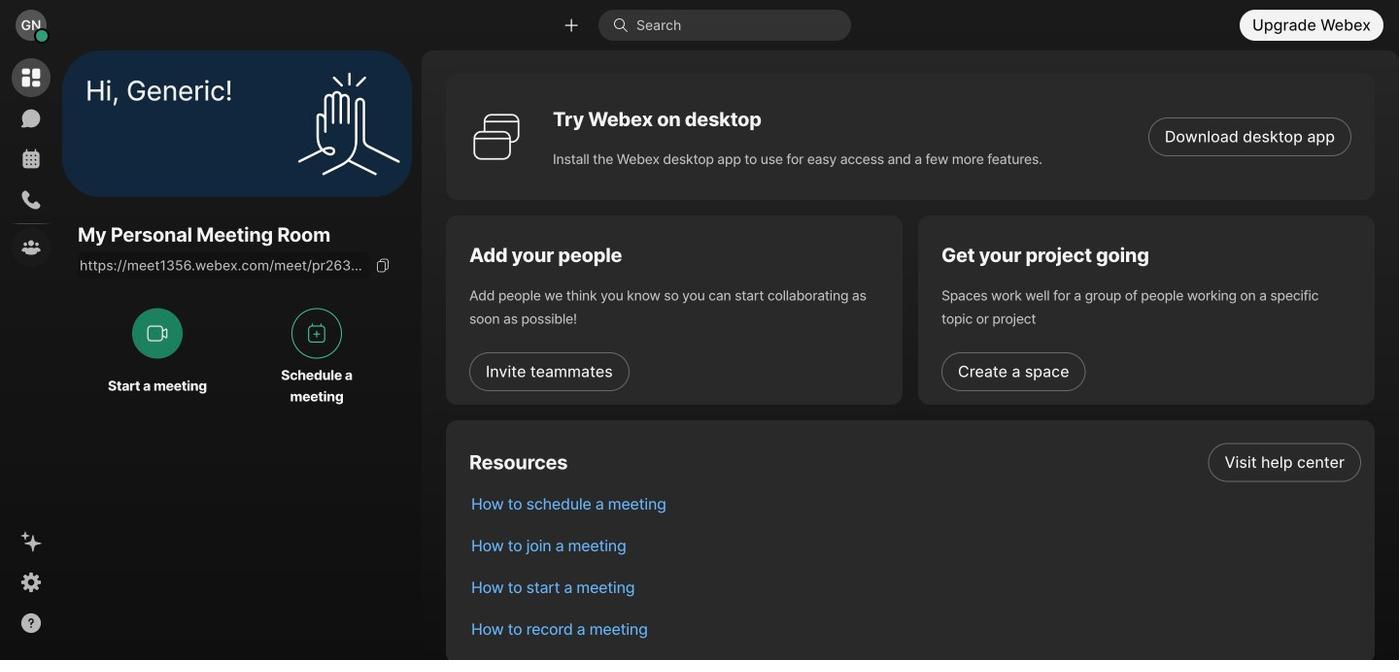 Task type: locate. For each thing, give the bounding box(es) containing it.
1 list item from the top
[[456, 442, 1375, 484]]

3 list item from the top
[[456, 526, 1375, 567]]

navigation
[[0, 51, 62, 661]]

two hands high fiving image
[[291, 66, 407, 182]]

4 list item from the top
[[456, 567, 1375, 609]]

None text field
[[78, 252, 369, 279]]

list item
[[456, 442, 1375, 484], [456, 484, 1375, 526], [456, 526, 1375, 567], [456, 567, 1375, 609], [456, 609, 1375, 651]]



Task type: describe. For each thing, give the bounding box(es) containing it.
5 list item from the top
[[456, 609, 1375, 651]]

webex tab list
[[12, 58, 51, 267]]

2 list item from the top
[[456, 484, 1375, 526]]



Task type: vqa. For each thing, say whether or not it's contained in the screenshot.
cancel_16 Image
no



